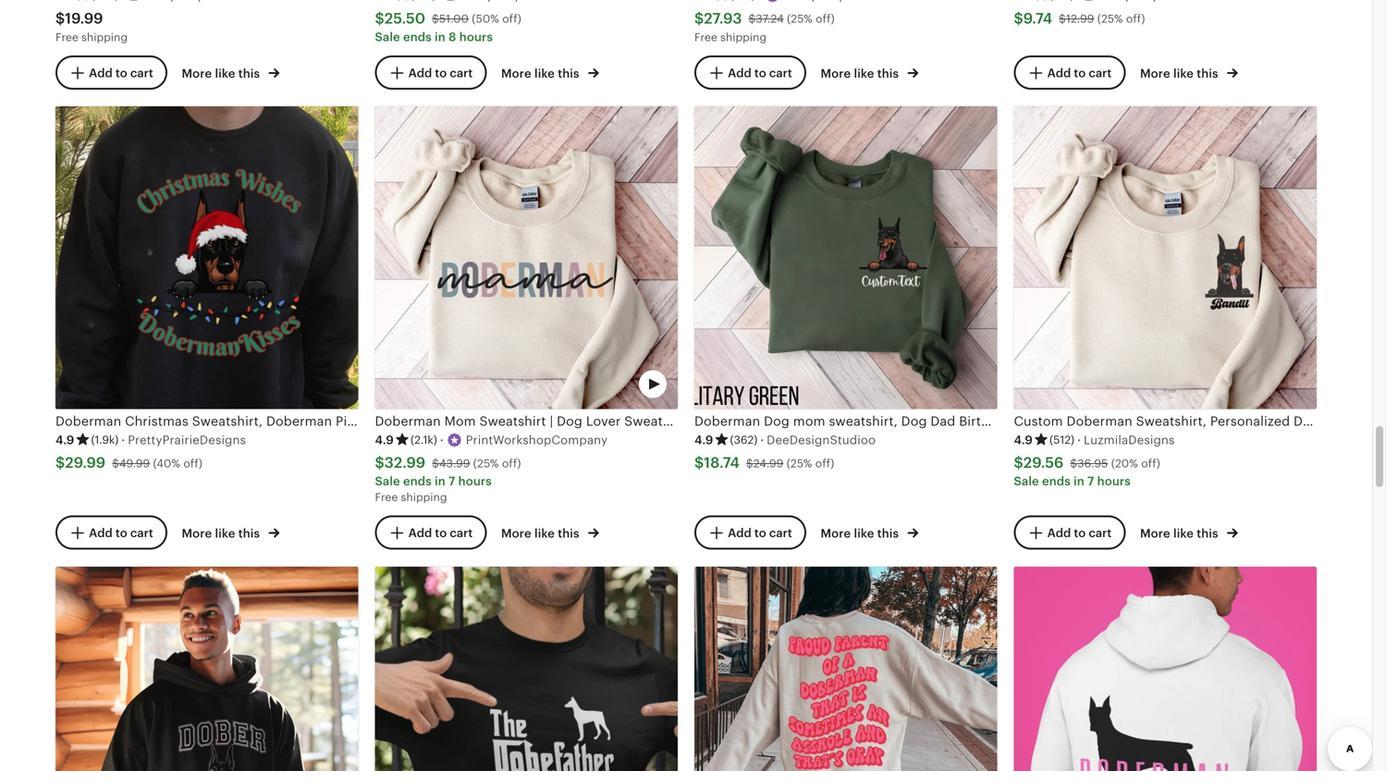 Task type: describe. For each thing, give the bounding box(es) containing it.
off) for 29.56
[[1142, 457, 1161, 470]]

(25% for 18.74
[[787, 457, 813, 470]]

sale for 29.56
[[1014, 475, 1039, 489]]

add to cart button down "$ 32.99 $ 43.99 (25% off) sale ends in 7 hours free shipping"
[[375, 516, 487, 550]]

like for add to cart 'button' underneath $ 18.74 $ 24.99 (25% off) in the right of the page more like this link
[[854, 527, 875, 541]]

more like this link for add to cart 'button' under $ 29.99 $ 49.99 (40% off)
[[182, 523, 280, 542]]

more like this link for add to cart 'button' below $ 27.93 $ 37.24 (25% off) free shipping
[[821, 63, 919, 82]]

like for add to cart 'button' below $ 27.93 $ 37.24 (25% off) free shipping more like this link
[[854, 66, 875, 80]]

more for add to cart 'button' underneath 12.99 more like this link
[[1140, 66, 1171, 80]]

add for add to cart 'button' under $ 29.99 $ 49.99 (40% off)
[[89, 526, 113, 540]]

$ 19.99 free shipping
[[55, 10, 128, 43]]

off) for 25.50
[[502, 12, 522, 25]]

this for add to cart 'button' underneath $ 18.74 $ 24.99 (25% off) in the right of the page more like this link
[[878, 527, 899, 541]]

more for add to cart 'button' below $ 27.93 $ 37.24 (25% off) free shipping more like this link
[[821, 66, 851, 80]]

4.9 star rating with 2.7k reviews image
[[55, 0, 119, 4]]

more like this for more like this link for add to cart 'button' under $ 29.99 $ 49.99 (40% off)
[[182, 527, 263, 541]]

more like this link for add to cart 'button' below 8
[[501, 63, 599, 82]]

custom doberman sweatshirt, personalized doberman shirt, doberman dad gift, doberman lover gifts, doberman mom gift, doberman gifts image
[[1014, 106, 1317, 409]]

off) for 18.74
[[816, 457, 835, 470]]

27.93
[[704, 10, 742, 27]]

cart for add to cart 'button' underneath $ 18.74 $ 24.99 (25% off) in the right of the page
[[769, 526, 792, 540]]

like for more like this link for add to cart 'button' under $ 29.99 $ 49.99 (40% off)
[[215, 527, 235, 541]]

this for add to cart 'button' underneath 12.99 more like this link
[[1197, 66, 1219, 80]]

12.99
[[1066, 12, 1095, 25]]

$ 32.99 $ 43.99 (25% off) sale ends in 7 hours free shipping
[[375, 455, 521, 504]]

add to cart button down $ 27.93 $ 37.24 (25% off) free shipping
[[695, 55, 806, 90]]

dobefather t shirt, sweatshirt, dobe dad hoodie, doberman dad shirt, doberman gift shirt, unisex sweatshirt, doberman dad apparel image
[[375, 567, 678, 771]]

like for more like this link related to add to cart 'button' below 8
[[535, 66, 555, 80]]

to for add to cart 'button' underneath 12.99
[[1074, 66, 1086, 80]]

in for 25.50
[[435, 30, 446, 44]]

like for more like this link related to add to cart 'button' underneath $ 29.56 $ 36.95 (20% off) sale ends in 7 hours
[[1174, 527, 1194, 541]]

add for add to cart 'button' below 8
[[408, 66, 432, 80]]

ends for 29.56
[[1042, 475, 1071, 489]]

4.9 for 32.99
[[375, 433, 394, 447]]

more like this link for add to cart 'button' underneath $ 19.99 free shipping
[[182, 63, 280, 82]]

like for more like this link for add to cart 'button' underneath $ 19.99 free shipping
[[215, 66, 235, 80]]

ends for 32.99
[[403, 475, 432, 489]]

43.99
[[439, 457, 470, 470]]

this for add to cart 'button' below $ 27.93 $ 37.24 (25% off) free shipping more like this link
[[878, 66, 899, 80]]

more like this link for add to cart 'button' underneath $ 29.56 $ 36.95 (20% off) sale ends in 7 hours
[[1140, 523, 1238, 542]]

4.9 star rating with 1.9k reviews image
[[55, 432, 119, 449]]

free inside "$ 32.99 $ 43.99 (25% off) sale ends in 7 hours free shipping"
[[375, 491, 398, 504]]

(25% for 32.99
[[473, 457, 499, 470]]

add to cart button down $ 19.99 free shipping
[[55, 55, 167, 90]]

$ down the 4.9 star rating with 362 reviews image
[[695, 455, 704, 471]]

$ down 4.9 star rating with 512 reviews image
[[1014, 455, 1024, 471]]

$ 25.50 $ 51.00 (50% off) sale ends in 8 hours
[[375, 10, 522, 44]]

doberman dog mom sweatshirt, dog dad birthday gift, custom dog ear shirt, personalized dog name, fur mama mug tumbler, new dog owner gifts image
[[695, 106, 998, 409]]

add for add to cart 'button' underneath 12.99
[[1048, 66, 1071, 80]]

this for more like this link for add to cart 'button' underneath $ 19.99 free shipping
[[238, 66, 260, 80]]

add for add to cart 'button' below $ 27.93 $ 37.24 (25% off) free shipping
[[728, 66, 752, 80]]

add to cart for add to cart 'button' below 8
[[408, 66, 473, 80]]

more like this link for add to cart 'button' underneath $ 18.74 $ 24.99 (25% off) in the right of the page
[[821, 523, 919, 542]]

add to cart button down 8
[[375, 55, 487, 90]]

more like this for add to cart 'button' underneath $ 18.74 $ 24.99 (25% off) in the right of the page more like this link
[[821, 527, 902, 541]]

this for more like this link associated with add to cart 'button' under "$ 32.99 $ 43.99 (25% off) sale ends in 7 hours free shipping"
[[558, 527, 580, 541]]

free inside $ 27.93 $ 37.24 (25% off) free shipping
[[695, 31, 718, 43]]

cart for add to cart 'button' underneath $ 29.56 $ 36.95 (20% off) sale ends in 7 hours
[[1089, 526, 1112, 540]]

to for add to cart 'button' underneath $ 19.99 free shipping
[[116, 66, 127, 80]]

8
[[449, 30, 456, 44]]

· for 18.74
[[761, 433, 764, 447]]

(1.9k)
[[91, 434, 119, 446]]

18.74
[[704, 455, 740, 471]]

37.24
[[756, 12, 784, 25]]

25.50
[[385, 10, 426, 27]]

36.95
[[1078, 457, 1108, 470]]

(50%
[[472, 12, 499, 25]]

like for more like this link associated with add to cart 'button' under "$ 32.99 $ 43.99 (25% off) sale ends in 7 hours free shipping"
[[535, 527, 555, 541]]

$ 18.74 $ 24.99 (25% off)
[[695, 455, 835, 471]]

cart for add to cart 'button' underneath 12.99
[[1089, 66, 1112, 80]]

add to cart for add to cart 'button' underneath $ 29.56 $ 36.95 (20% off) sale ends in 7 hours
[[1048, 526, 1112, 540]]

more for add to cart 'button' underneath $ 18.74 $ 24.99 (25% off) in the right of the page more like this link
[[821, 527, 851, 541]]

more like this for add to cart 'button' underneath 12.99 more like this link
[[1140, 66, 1222, 80]]

like for add to cart 'button' underneath 12.99 more like this link
[[1174, 66, 1194, 80]]

this for more like this link related to add to cart 'button' below 8
[[558, 66, 580, 80]]

· prettyprairiedesigns
[[121, 433, 246, 447]]

hours for 29.56
[[1098, 475, 1131, 489]]

more for more like this link related to add to cart 'button' below 8
[[501, 66, 532, 80]]

more for more like this link related to add to cart 'button' underneath $ 29.56 $ 36.95 (20% off) sale ends in 7 hours
[[1140, 527, 1171, 541]]

7 for 32.99
[[449, 475, 455, 489]]

off) for 9.74
[[1126, 12, 1146, 25]]

$ 29.99 $ 49.99 (40% off)
[[55, 455, 203, 471]]

· deedesignstudioo
[[761, 433, 876, 447]]

prettyprairiedesigns
[[128, 433, 246, 447]]

free inside $ 19.99 free shipping
[[55, 31, 78, 43]]

cart for add to cart 'button' below 8
[[450, 66, 473, 80]]

$ right 27.93
[[749, 12, 756, 25]]

19.99
[[65, 10, 103, 27]]

$ 27.93 $ 37.24 (25% off) free shipping
[[695, 10, 835, 43]]

cart for add to cart 'button' under $ 29.99 $ 49.99 (40% off)
[[130, 526, 153, 540]]

add to cart for add to cart 'button' under $ 29.99 $ 49.99 (40% off)
[[89, 526, 153, 540]]

in for 29.56
[[1074, 475, 1085, 489]]

off) for 32.99
[[502, 457, 521, 470]]

shipping inside $ 27.93 $ 37.24 (25% off) free shipping
[[721, 31, 767, 43]]

$ down 4.9 star rating with 107 reviews image
[[695, 10, 704, 27]]

cart for add to cart 'button' underneath $ 19.99 free shipping
[[130, 66, 153, 80]]

$ inside $ 19.99 free shipping
[[55, 10, 65, 27]]

to for add to cart 'button' under "$ 32.99 $ 43.99 (25% off) sale ends in 7 hours free shipping"
[[435, 526, 447, 540]]

doberman christmas sweatshirt, doberman pinscher shirt, doberman mom sweatshirt,  doberman dad sweatshirt, doberman sweatshirt,doberman gift image
[[55, 106, 358, 409]]

$ down 4.8 star rating with 144 reviews image
[[375, 10, 385, 27]]



Task type: vqa. For each thing, say whether or not it's contained in the screenshot.
bowl.
no



Task type: locate. For each thing, give the bounding box(es) containing it.
add to cart down $ 19.99 free shipping
[[89, 66, 153, 80]]

more like this link
[[182, 63, 280, 82], [501, 63, 599, 82], [821, 63, 919, 82], [1140, 63, 1238, 82], [182, 523, 280, 542], [501, 523, 599, 542], [821, 523, 919, 542], [1140, 523, 1238, 542]]

$ inside $ 18.74 $ 24.99 (25% off)
[[746, 457, 754, 470]]

add down the 29.99
[[89, 526, 113, 540]]

4.9 for 29.56
[[1014, 433, 1033, 447]]

cart for add to cart 'button' under "$ 32.99 $ 43.99 (25% off) sale ends in 7 hours free shipping"
[[450, 526, 473, 540]]

to down $ 25.50 $ 51.00 (50% off) sale ends in 8 hours
[[435, 66, 447, 80]]

free down 19.99
[[55, 31, 78, 43]]

1 horizontal spatial 7
[[1088, 475, 1095, 489]]

(40%
[[153, 457, 180, 470]]

(25% inside $ 9.74 $ 12.99 (25% off)
[[1098, 12, 1123, 25]]

product video element
[[375, 106, 678, 409]]

· for 29.99
[[121, 433, 125, 447]]

off) right 37.24
[[816, 12, 835, 25]]

1 horizontal spatial shipping
[[401, 491, 447, 504]]

add to cart button
[[55, 55, 167, 90], [375, 55, 487, 90], [695, 55, 806, 90], [1014, 55, 1126, 90], [55, 516, 167, 550], [375, 516, 487, 550], [695, 516, 806, 550], [1014, 516, 1126, 550]]

4.9 up 18.74
[[695, 433, 714, 447]]

4.9 star rating with 512 reviews image
[[1014, 432, 1075, 449]]

more like this link for add to cart 'button' under "$ 32.99 $ 43.99 (25% off) sale ends in 7 hours free shipping"
[[501, 523, 599, 542]]

$ 29.56 $ 36.95 (20% off) sale ends in 7 hours
[[1014, 455, 1161, 489]]

sale for 25.50
[[375, 30, 400, 44]]

in inside "$ 32.99 $ 43.99 (25% off) sale ends in 7 hours free shipping"
[[435, 475, 446, 489]]

cart
[[130, 66, 153, 80], [450, 66, 473, 80], [769, 66, 792, 80], [1089, 66, 1112, 80], [130, 526, 153, 540], [450, 526, 473, 540], [769, 526, 792, 540], [1089, 526, 1112, 540]]

custom name doberman hoodie | personalized doberman sweater | custom doberman dad sweatshirt | personalized gift for doberman mom | dobie image
[[1014, 567, 1317, 771]]

off) inside $ 29.56 $ 36.95 (20% off) sale ends in 7 hours
[[1142, 457, 1161, 470]]

off) right (20%
[[1142, 457, 1161, 470]]

4.9 star rating with 362 reviews image
[[695, 432, 758, 449]]

add down $ 25.50 $ 51.00 (50% off) sale ends in 8 hours
[[408, 66, 432, 80]]

more like this for more like this link related to add to cart 'button' underneath $ 29.56 $ 36.95 (20% off) sale ends in 7 hours
[[1140, 527, 1222, 541]]

off) right (50%
[[502, 12, 522, 25]]

hours down 43.99
[[458, 475, 492, 489]]

$ down 4.9 star rating with 2.1k reviews image
[[375, 455, 385, 471]]

to for add to cart 'button' below $ 27.93 $ 37.24 (25% off) free shipping
[[755, 66, 767, 80]]

2 · from the left
[[440, 433, 444, 447]]

doberman dog mom back print sweatshirt, gifts, funny sweater shirt, jumper, men women, him her image
[[695, 567, 998, 771]]

hours inside $ 29.56 $ 36.95 (20% off) sale ends in 7 hours
[[1098, 475, 1131, 489]]

(25% inside "$ 32.99 $ 43.99 (25% off) sale ends in 7 hours free shipping"
[[473, 457, 499, 470]]

more like this link for add to cart 'button' underneath 12.99
[[1140, 63, 1238, 82]]

off) for 27.93
[[816, 12, 835, 25]]

$ right 25.50
[[432, 12, 439, 25]]

free down 27.93
[[695, 31, 718, 43]]

0 horizontal spatial shipping
[[81, 31, 128, 43]]

add for add to cart 'button' underneath $ 18.74 $ 24.99 (25% off) in the right of the page
[[728, 526, 752, 540]]

1 · from the left
[[121, 433, 125, 447]]

ends down 29.56
[[1042, 475, 1071, 489]]

ends inside $ 29.56 $ 36.95 (20% off) sale ends in 7 hours
[[1042, 475, 1071, 489]]

· inside · deedesignstudioo
[[761, 433, 764, 447]]

add down $ 29.56 $ 36.95 (20% off) sale ends in 7 hours
[[1048, 526, 1071, 540]]

ends inside $ 25.50 $ 51.00 (50% off) sale ends in 8 hours
[[403, 30, 432, 44]]

2 horizontal spatial shipping
[[721, 31, 767, 43]]

$ down (1.9k)
[[112, 457, 119, 470]]

add down $ 19.99 free shipping
[[89, 66, 113, 80]]

$ down "(512)"
[[1070, 457, 1078, 470]]

1 4.9 from the left
[[55, 433, 74, 447]]

add for add to cart 'button' under "$ 32.99 $ 43.99 (25% off) sale ends in 7 hours free shipping"
[[408, 526, 432, 540]]

sale down 29.56
[[1014, 475, 1039, 489]]

$ down 4.9 star rating with 2.7k reviews image
[[55, 10, 65, 27]]

3 4.9 from the left
[[695, 433, 714, 447]]

$ down (362) on the right bottom of page
[[746, 457, 754, 470]]

more like this for more like this link associated with add to cart 'button' under "$ 32.99 $ 43.99 (25% off) sale ends in 7 hours free shipping"
[[501, 527, 583, 541]]

· for 29.56
[[1078, 433, 1081, 447]]

more like this
[[182, 66, 263, 80], [501, 66, 583, 80], [821, 66, 902, 80], [1140, 66, 1222, 80], [182, 527, 263, 541], [501, 527, 583, 541], [821, 527, 902, 541], [1140, 527, 1222, 541]]

$ inside $ 9.74 $ 12.99 (25% off)
[[1059, 12, 1066, 25]]

add to cart for add to cart 'button' underneath $ 19.99 free shipping
[[89, 66, 153, 80]]

4.9 up 29.56
[[1014, 433, 1033, 447]]

4.9 star rating with 1.1k reviews image
[[1014, 0, 1074, 4]]

hours down (20%
[[1098, 475, 1131, 489]]

shipping inside "$ 32.99 $ 43.99 (25% off) sale ends in 7 hours free shipping"
[[401, 491, 447, 504]]

sale inside $ 25.50 $ 51.00 (50% off) sale ends in 8 hours
[[375, 30, 400, 44]]

in inside $ 29.56 $ 36.95 (20% off) sale ends in 7 hours
[[1074, 475, 1085, 489]]

4.9
[[55, 433, 74, 447], [375, 433, 394, 447], [695, 433, 714, 447], [1014, 433, 1033, 447]]

29.99
[[65, 455, 106, 471]]

free down 32.99
[[375, 491, 398, 504]]

0 horizontal spatial free
[[55, 31, 78, 43]]

add to cart down 24.99
[[728, 526, 792, 540]]

2 7 from the left
[[1088, 475, 1095, 489]]

to for add to cart 'button' underneath $ 18.74 $ 24.99 (25% off) in the right of the page
[[755, 526, 767, 540]]

in inside $ 25.50 $ 51.00 (50% off) sale ends in 8 hours
[[435, 30, 446, 44]]

sale for 32.99
[[375, 475, 400, 489]]

hours inside "$ 32.99 $ 43.99 (25% off) sale ends in 7 hours free shipping"
[[458, 475, 492, 489]]

to down 12.99
[[1074, 66, 1086, 80]]

off) down deedesignstudioo
[[816, 457, 835, 470]]

$ down 4.9 star rating with 1.9k reviews image
[[55, 455, 65, 471]]

in
[[435, 30, 446, 44], [435, 475, 446, 489], [1074, 475, 1085, 489]]

to
[[116, 66, 127, 80], [435, 66, 447, 80], [755, 66, 767, 80], [1074, 66, 1086, 80], [116, 526, 127, 540], [435, 526, 447, 540], [755, 526, 767, 540], [1074, 526, 1086, 540]]

off) down prettyprairiedesigns
[[183, 457, 203, 470]]

this for more like this link for add to cart 'button' under $ 29.99 $ 49.99 (40% off)
[[238, 527, 260, 541]]

add to cart for add to cart 'button' underneath 12.99
[[1048, 66, 1112, 80]]

to for add to cart 'button' below 8
[[435, 66, 447, 80]]

4.9 star rating with 107 reviews image
[[695, 0, 755, 4]]

add down 12.99
[[1048, 66, 1071, 80]]

$ 9.74 $ 12.99 (25% off)
[[1014, 10, 1146, 27]]

off) right 12.99
[[1126, 12, 1146, 25]]

ends inside "$ 32.99 $ 43.99 (25% off) sale ends in 7 hours free shipping"
[[403, 475, 432, 489]]

sale inside $ 29.56 $ 36.95 (20% off) sale ends in 7 hours
[[1014, 475, 1039, 489]]

· luzmiladesigns
[[1078, 433, 1175, 447]]

to for add to cart 'button' under $ 29.99 $ 49.99 (40% off)
[[116, 526, 127, 540]]

add to cart for add to cart 'button' underneath $ 18.74 $ 24.99 (25% off) in the right of the page
[[728, 526, 792, 540]]

7 inside "$ 32.99 $ 43.99 (25% off) sale ends in 7 hours free shipping"
[[449, 475, 455, 489]]

$ down '4.9 star rating with 1.1k reviews' image
[[1014, 10, 1024, 27]]

1 7 from the left
[[449, 475, 455, 489]]

to down $ 29.56 $ 36.95 (20% off) sale ends in 7 hours
[[1074, 526, 1086, 540]]

shipping
[[81, 31, 128, 43], [721, 31, 767, 43], [401, 491, 447, 504]]

(25% inside $ 18.74 $ 24.99 (25% off)
[[787, 457, 813, 470]]

off) inside $ 29.99 $ 49.99 (40% off)
[[183, 457, 203, 470]]

32.99
[[385, 455, 426, 471]]

hours for 25.50
[[459, 30, 493, 44]]

add to cart for add to cart 'button' below $ 27.93 $ 37.24 (25% off) free shipping
[[728, 66, 792, 80]]

more for more like this link associated with add to cart 'button' under "$ 32.99 $ 43.99 (25% off) sale ends in 7 hours free shipping"
[[501, 527, 532, 541]]

off) for 29.99
[[183, 457, 203, 470]]

shipping inside $ 19.99 free shipping
[[81, 31, 128, 43]]

4 · from the left
[[1078, 433, 1081, 447]]

add down "$ 32.99 $ 43.99 (25% off) sale ends in 7 hours free shipping"
[[408, 526, 432, 540]]

7 for 29.56
[[1088, 475, 1095, 489]]

·
[[121, 433, 125, 447], [440, 433, 444, 447], [761, 433, 764, 447], [1078, 433, 1081, 447]]

this
[[238, 66, 260, 80], [558, 66, 580, 80], [878, 66, 899, 80], [1197, 66, 1219, 80], [238, 527, 260, 541], [558, 527, 580, 541], [878, 527, 899, 541], [1197, 527, 1219, 541]]

29.56
[[1024, 455, 1064, 471]]

sale down 32.99
[[375, 475, 400, 489]]

sale inside "$ 32.99 $ 43.99 (25% off) sale ends in 7 hours free shipping"
[[375, 475, 400, 489]]

deedesignstudioo
[[767, 433, 876, 447]]

(25% inside $ 27.93 $ 37.24 (25% off) free shipping
[[787, 12, 813, 25]]

shipping down 32.99
[[401, 491, 447, 504]]

sale down 25.50
[[375, 30, 400, 44]]

ends
[[403, 30, 432, 44], [403, 475, 432, 489], [1042, 475, 1071, 489]]

add
[[89, 66, 113, 80], [408, 66, 432, 80], [728, 66, 752, 80], [1048, 66, 1071, 80], [89, 526, 113, 540], [408, 526, 432, 540], [728, 526, 752, 540], [1048, 526, 1071, 540]]

to down $ 27.93 $ 37.24 (25% off) free shipping
[[755, 66, 767, 80]]

add to cart button down $ 29.99 $ 49.99 (40% off)
[[55, 516, 167, 550]]

off) inside $ 25.50 $ 51.00 (50% off) sale ends in 8 hours
[[502, 12, 522, 25]]

· right "(512)"
[[1078, 433, 1081, 447]]

(20%
[[1111, 457, 1139, 470]]

more
[[182, 66, 212, 80], [501, 66, 532, 80], [821, 66, 851, 80], [1140, 66, 1171, 80], [182, 527, 212, 541], [501, 527, 532, 541], [821, 527, 851, 541], [1140, 527, 1171, 541]]

off) inside $ 18.74 $ 24.99 (25% off)
[[816, 457, 835, 470]]

7 down 36.95
[[1088, 475, 1095, 489]]

4.9 for 29.99
[[55, 433, 74, 447]]

(362)
[[730, 434, 758, 446]]

dober dad sweatshirt, doberman hoodie, doberman gifts, dobie tee, dog dad sweatshirt men, custom dog shirt, dog sweaters, dog dada image
[[55, 567, 358, 771]]

printworkshopcompany
[[466, 433, 608, 447]]

add to cart down 12.99
[[1048, 66, 1112, 80]]

2 4.9 from the left
[[375, 433, 394, 447]]

to down $ 19.99 free shipping
[[116, 66, 127, 80]]

off)
[[502, 12, 522, 25], [816, 12, 835, 25], [1126, 12, 1146, 25], [183, 457, 203, 470], [502, 457, 521, 470], [816, 457, 835, 470], [1142, 457, 1161, 470]]

4 4.9 from the left
[[1014, 433, 1033, 447]]

9.74
[[1024, 10, 1053, 27]]

hours
[[459, 30, 493, 44], [458, 475, 492, 489], [1098, 475, 1131, 489]]

like
[[215, 66, 235, 80], [535, 66, 555, 80], [854, 66, 875, 80], [1174, 66, 1194, 80], [215, 527, 235, 541], [535, 527, 555, 541], [854, 527, 875, 541], [1174, 527, 1194, 541]]

4.9 inside image
[[1014, 433, 1033, 447]]

hours for 32.99
[[458, 475, 492, 489]]

(25% right 37.24
[[787, 12, 813, 25]]

$ down (2.1k)
[[432, 457, 439, 470]]

add to cart down 8
[[408, 66, 473, 80]]

ends down 25.50
[[403, 30, 432, 44]]

off) inside "$ 32.99 $ 43.99 (25% off) sale ends in 7 hours free shipping"
[[502, 457, 521, 470]]

to for add to cart 'button' underneath $ 29.56 $ 36.95 (20% off) sale ends in 7 hours
[[1074, 526, 1086, 540]]

(25% right 12.99
[[1098, 12, 1123, 25]]

add to cart
[[89, 66, 153, 80], [408, 66, 473, 80], [728, 66, 792, 80], [1048, 66, 1112, 80], [89, 526, 153, 540], [408, 526, 473, 540], [728, 526, 792, 540], [1048, 526, 1112, 540]]

49.99
[[119, 457, 150, 470]]

more like this for more like this link for add to cart 'button' underneath $ 19.99 free shipping
[[182, 66, 263, 80]]

more for more like this link for add to cart 'button' under $ 29.99 $ 49.99 (40% off)
[[182, 527, 212, 541]]

4.9 up the 29.99
[[55, 433, 74, 447]]

2 horizontal spatial free
[[695, 31, 718, 43]]

(2.1k)
[[411, 434, 437, 446]]

add to cart down $ 29.56 $ 36.95 (20% off) sale ends in 7 hours
[[1048, 526, 1112, 540]]

free
[[55, 31, 78, 43], [695, 31, 718, 43], [375, 491, 398, 504]]

(25% down · deedesignstudioo
[[787, 457, 813, 470]]

add to cart down $ 29.99 $ 49.99 (40% off)
[[89, 526, 153, 540]]

hours down (50%
[[459, 30, 493, 44]]

add to cart down "$ 32.99 $ 43.99 (25% off) sale ends in 7 hours free shipping"
[[408, 526, 473, 540]]

4.9 star rating with 2.1k reviews image
[[375, 432, 437, 449]]

off) down printworkshopcompany
[[502, 457, 521, 470]]

(25%
[[787, 12, 813, 25], [1098, 12, 1123, 25], [473, 457, 499, 470], [787, 457, 813, 470]]

more like this for more like this link related to add to cart 'button' below 8
[[501, 66, 583, 80]]

51.00
[[439, 12, 469, 25]]

cart for add to cart 'button' below $ 27.93 $ 37.24 (25% off) free shipping
[[769, 66, 792, 80]]

more like this for add to cart 'button' below $ 27.93 $ 37.24 (25% off) free shipping more like this link
[[821, 66, 902, 80]]

1 horizontal spatial free
[[375, 491, 398, 504]]

add for add to cart 'button' underneath $ 29.56 $ 36.95 (20% off) sale ends in 7 hours
[[1048, 526, 1071, 540]]

add down $ 27.93 $ 37.24 (25% off) free shipping
[[728, 66, 752, 80]]

· right (2.1k)
[[440, 433, 444, 447]]

$
[[55, 10, 65, 27], [375, 10, 385, 27], [695, 10, 704, 27], [1014, 10, 1024, 27], [432, 12, 439, 25], [749, 12, 756, 25], [1059, 12, 1066, 25], [55, 455, 65, 471], [375, 455, 385, 471], [695, 455, 704, 471], [1014, 455, 1024, 471], [112, 457, 119, 470], [432, 457, 439, 470], [746, 457, 754, 470], [1070, 457, 1078, 470]]

4.9 up 32.99
[[375, 433, 394, 447]]

to down 24.99
[[755, 526, 767, 540]]

· inside · luzmiladesigns
[[1078, 433, 1081, 447]]

(512)
[[1050, 434, 1075, 446]]

0 horizontal spatial 7
[[449, 475, 455, 489]]

add for add to cart 'button' underneath $ 19.99 free shipping
[[89, 66, 113, 80]]

7 inside $ 29.56 $ 36.95 (20% off) sale ends in 7 hours
[[1088, 475, 1095, 489]]

shipping down 19.99
[[81, 31, 128, 43]]

add to cart button down $ 29.56 $ 36.95 (20% off) sale ends in 7 hours
[[1014, 516, 1126, 550]]

· right (362) on the right bottom of page
[[761, 433, 764, 447]]

add to cart button down 12.99
[[1014, 55, 1126, 90]]

in left 8
[[435, 30, 446, 44]]

(25% for 9.74
[[1098, 12, 1123, 25]]

add to cart down $ 27.93 $ 37.24 (25% off) free shipping
[[728, 66, 792, 80]]

hours inside $ 25.50 $ 51.00 (50% off) sale ends in 8 hours
[[459, 30, 493, 44]]

(25% for 27.93
[[787, 12, 813, 25]]

(25% right 43.99
[[473, 457, 499, 470]]

in down 36.95
[[1074, 475, 1085, 489]]

off) inside $ 9.74 $ 12.99 (25% off)
[[1126, 12, 1146, 25]]

· right (1.9k)
[[121, 433, 125, 447]]

· inside the · prettyprairiedesigns
[[121, 433, 125, 447]]

in down 43.99
[[435, 475, 446, 489]]

luzmiladesigns
[[1084, 433, 1175, 447]]

add to cart for add to cart 'button' under "$ 32.99 $ 43.99 (25% off) sale ends in 7 hours free shipping"
[[408, 526, 473, 540]]

ends down 32.99
[[403, 475, 432, 489]]

24.99
[[754, 457, 784, 470]]

off) inside $ 27.93 $ 37.24 (25% off) free shipping
[[816, 12, 835, 25]]

$ inside $ 29.99 $ 49.99 (40% off)
[[112, 457, 119, 470]]

to down $ 29.99 $ 49.99 (40% off)
[[116, 526, 127, 540]]

doberman mom sweatshirt | dog lover sweatshirt | dobie mom sweatshirts | woman gift | custom dog name shirt | doberman dog mom image
[[375, 106, 678, 409]]

4.9 for 18.74
[[695, 433, 714, 447]]

to down "$ 32.99 $ 43.99 (25% off) sale ends in 7 hours free shipping"
[[435, 526, 447, 540]]

3 · from the left
[[761, 433, 764, 447]]

more for more like this link for add to cart 'button' underneath $ 19.99 free shipping
[[182, 66, 212, 80]]

7
[[449, 475, 455, 489], [1088, 475, 1095, 489]]

ends for 25.50
[[403, 30, 432, 44]]

shipping down 27.93
[[721, 31, 767, 43]]

4.8 star rating with 144 reviews image
[[375, 0, 436, 4]]

in for 32.99
[[435, 475, 446, 489]]

add to cart button down $ 18.74 $ 24.99 (25% off) in the right of the page
[[695, 516, 806, 550]]

add down 18.74
[[728, 526, 752, 540]]

sale
[[375, 30, 400, 44], [375, 475, 400, 489], [1014, 475, 1039, 489]]

$ right 9.74
[[1059, 12, 1066, 25]]

7 down 43.99
[[449, 475, 455, 489]]

this for more like this link related to add to cart 'button' underneath $ 29.56 $ 36.95 (20% off) sale ends in 7 hours
[[1197, 527, 1219, 541]]



